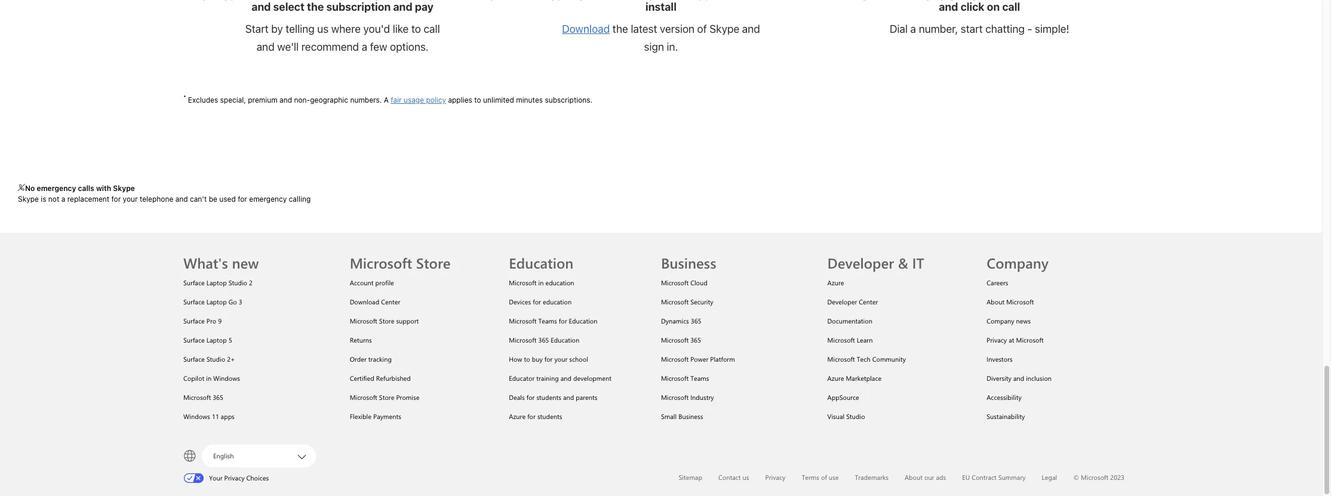 Task type: vqa. For each thing, say whether or not it's contained in the screenshot.
Amazon
no



Task type: describe. For each thing, give the bounding box(es) containing it.
deals for students and parents link
[[509, 393, 598, 402]]

microsoft store heading
[[350, 233, 495, 273]]

2 vertical spatial education
[[551, 335, 580, 344]]

surface laptop studio 2 link
[[183, 278, 253, 287]]

microsoft teams for education
[[509, 316, 598, 325]]

center for microsoft
[[381, 297, 400, 306]]

students for deals
[[537, 393, 561, 402]]

0 horizontal spatial calling
[[289, 195, 311, 204]]

support
[[396, 316, 419, 325]]

the inside showing start calling by going to dialpad and dial the number and click on call
[[1076, 0, 1093, 1]]

windows 11 apps link
[[183, 412, 235, 421]]

buy
[[532, 354, 543, 363]]

contact us
[[718, 473, 749, 482]]

and inside get skype by downloading it from app store and click on install
[[744, 0, 763, 1]]

how to buy for your school link
[[509, 354, 588, 363]]

to inside * excludes special, premium and non-geographic numbers. a fair usage policy applies to unlimited minutes subscriptions.
[[474, 96, 481, 105]]

flexible payments link
[[350, 412, 401, 421]]

order
[[350, 354, 367, 363]]

azure marketplace link
[[828, 374, 882, 383]]

microsoft store promise link
[[350, 393, 420, 402]]

microsoft right © at bottom
[[1081, 473, 1109, 482]]

1 horizontal spatial emergency
[[249, 195, 287, 204]]

inclusion
[[1026, 374, 1052, 383]]

for up microsoft 365 education
[[559, 316, 567, 325]]

accessibility
[[987, 393, 1022, 402]]

surface laptop 5 link
[[183, 335, 232, 344]]

microsoft up news
[[1006, 297, 1034, 306]]

from
[[666, 0, 690, 1]]

devices for education
[[509, 297, 572, 306]]

download for download center
[[350, 297, 379, 306]]

for right buy
[[545, 354, 553, 363]]

sustainability
[[987, 412, 1025, 421]]

microsoft down dynamics
[[661, 335, 689, 344]]

store for microsoft store
[[416, 253, 451, 272]]

microsoft teams for education link
[[509, 316, 598, 325]]

industry
[[690, 393, 714, 402]]

education inside heading
[[509, 253, 574, 272]]

non-
[[294, 96, 310, 105]]

click inside get skype by downloading it from app store and click on install
[[766, 0, 789, 1]]

call inside showing start calling by going to dialpad and dial the number and click on call
[[1002, 1, 1020, 13]]

investors
[[987, 354, 1013, 363]]

surface for surface laptop go 3
[[183, 297, 205, 306]]

deals for students and parents
[[509, 393, 598, 402]]

used
[[219, 195, 236, 204]]

0 horizontal spatial microsoft 365 link
[[183, 393, 223, 402]]

microsoft tech community
[[828, 354, 906, 363]]

recommend
[[301, 41, 359, 53]]

on inside get skype by downloading it from app store and click on install
[[792, 0, 805, 1]]

telling
[[286, 23, 315, 35]]

store for microsoft store promise
[[379, 393, 394, 402]]

choices
[[246, 473, 269, 482]]

about for about our ads
[[905, 473, 923, 482]]

365 up how to buy for your school
[[538, 335, 549, 344]]

copilot
[[183, 374, 204, 383]]

contact
[[718, 473, 741, 482]]

and inside * excludes special, premium and non-geographic numbers. a fair usage policy applies to unlimited minutes subscriptions.
[[280, 96, 292, 105]]

to inside start by telling us where you'd like to call and we'll recommend a few options.
[[411, 23, 421, 35]]

at
[[1009, 335, 1014, 344]]

microsoft teams link
[[661, 374, 709, 383]]

0 vertical spatial windows
[[213, 374, 240, 383]]

a inside start by telling us where you'd like to call and we'll recommend a few options.
[[362, 41, 367, 53]]

surface for surface laptop 5
[[183, 335, 205, 344]]

country
[[456, 0, 496, 1]]

pro
[[206, 316, 216, 325]]

by inside get skype by downloading it from app store and click on install
[[573, 0, 585, 1]]

profile
[[375, 278, 394, 287]]

microsoft 365 education
[[509, 335, 580, 344]]

ads
[[936, 473, 946, 482]]

what's new heading
[[183, 233, 335, 273]]

what's
[[183, 253, 228, 272]]

install
[[646, 1, 677, 13]]

1 vertical spatial business
[[679, 412, 703, 421]]

small business link
[[661, 412, 703, 421]]

a right 'dial'
[[911, 23, 916, 35]]

microsoft for microsoft cloud link
[[661, 278, 689, 287]]

be
[[209, 195, 217, 204]]

in for windows
[[206, 374, 211, 383]]

for right used at the left of page
[[238, 195, 247, 204]]

power
[[690, 354, 709, 363]]

platform
[[710, 354, 735, 363]]

azure for azure link
[[828, 278, 844, 287]]

skype inside buy skype credit or a subscription by searching the country and select the subscription and pay
[[211, 0, 243, 1]]

to inside showing start calling by going to dialpad and dial the number and click on call
[[980, 0, 991, 1]]

simple!
[[1035, 23, 1069, 35]]

your inside footer resource links element
[[555, 354, 568, 363]]

surface for surface pro 9
[[183, 316, 205, 325]]

trademarks
[[855, 473, 889, 482]]

center for developer
[[859, 297, 878, 306]]

company for company
[[987, 253, 1049, 272]]

like
[[393, 23, 409, 35]]

and inside start by telling us where you'd like to call and we'll recommend a few options.
[[257, 41, 275, 53]]

usage
[[404, 96, 424, 105]]

store
[[715, 0, 741, 1]]

to inside footer resource links element
[[524, 354, 530, 363]]

1 horizontal spatial start
[[961, 23, 983, 35]]

learn
[[857, 335, 873, 344]]

privacy for privacy link
[[765, 473, 786, 482]]

app
[[693, 0, 712, 1]]

visual studio
[[828, 412, 865, 421]]

business heading
[[661, 233, 813, 273]]

microsoft down copilot
[[183, 393, 211, 402]]

studio for visual studio
[[846, 412, 865, 421]]

showing start calling by going to dialpad and dial the number and click on call
[[824, 0, 1136, 13]]

dynamics
[[661, 316, 689, 325]]

dialpad
[[993, 0, 1031, 1]]

for right deals
[[527, 393, 535, 402]]

call inside start by telling us where you'd like to call and we'll recommend a few options.
[[424, 23, 440, 35]]

students for azure
[[537, 412, 562, 421]]

surface laptop go 3 link
[[183, 297, 242, 306]]

microsoft industry
[[661, 393, 714, 402]]

developer & it
[[828, 253, 924, 272]]

©
[[1073, 473, 1079, 482]]

microsoft for microsoft industry link
[[661, 393, 689, 402]]

microsoft for microsoft teams link
[[661, 374, 689, 383]]

laptop for go
[[206, 297, 227, 306]]

1 horizontal spatial us
[[743, 473, 749, 482]]

legal link
[[1042, 473, 1057, 482]]

flexible
[[350, 412, 372, 421]]

microsoft security
[[661, 297, 713, 306]]

microsoft in education
[[509, 278, 574, 287]]

or
[[280, 0, 291, 1]]

how
[[509, 354, 522, 363]]

microsoft store promise
[[350, 393, 420, 402]]

returns link
[[350, 335, 372, 344]]

for right devices
[[533, 297, 541, 306]]

surface studio 2+
[[183, 354, 235, 363]]

your privacy choices
[[209, 473, 269, 482]]

2023
[[1110, 473, 1125, 482]]

developer for developer & it
[[828, 253, 894, 272]]

by inside start by telling us where you'd like to call and we'll recommend a few options.
[[271, 23, 283, 35]]

0 horizontal spatial microsoft 365
[[183, 393, 223, 402]]

microsoft power platform
[[661, 354, 735, 363]]

education heading
[[509, 233, 654, 273]]

dial a number, start chatting - simple!
[[890, 23, 1069, 35]]

*
[[183, 94, 186, 101]]

for right replacement
[[111, 195, 121, 204]]

education for microsoft in education
[[546, 278, 574, 287]]

microsoft teams
[[661, 374, 709, 383]]

1 horizontal spatial microsoft 365
[[661, 335, 701, 344]]

surface for surface laptop studio 2
[[183, 278, 205, 287]]

excludes
[[188, 96, 218, 105]]

azure for azure marketplace
[[828, 374, 844, 383]]

certified
[[350, 374, 374, 383]]

skype down no
[[18, 195, 39, 204]]

1 vertical spatial education
[[569, 316, 598, 325]]

azure marketplace
[[828, 374, 882, 383]]

1 horizontal spatial microsoft 365 link
[[661, 335, 701, 344]]

the left country
[[437, 0, 454, 1]]

credit
[[246, 0, 277, 1]]

start
[[245, 23, 269, 35]]

small
[[661, 412, 677, 421]]



Task type: locate. For each thing, give the bounding box(es) containing it.
studio left 2
[[229, 278, 247, 287]]

school
[[569, 354, 588, 363]]

microsoft cloud link
[[661, 278, 708, 287]]

1 vertical spatial studio
[[206, 354, 225, 363]]

365 down security
[[691, 316, 701, 325]]

microsoft up devices
[[509, 278, 537, 287]]

studio right visual
[[846, 412, 865, 421]]

download inside footer resource links element
[[350, 297, 379, 306]]

business down microsoft industry link
[[679, 412, 703, 421]]

microsoft up small
[[661, 393, 689, 402]]

privacy inside footer resource links element
[[987, 335, 1007, 344]]

1 vertical spatial microsoft 365 link
[[183, 393, 223, 402]]

1 horizontal spatial download
[[562, 23, 610, 35]]

1 horizontal spatial calling
[[898, 0, 931, 1]]

1 vertical spatial us
[[743, 473, 749, 482]]

1 vertical spatial subscription
[[326, 1, 391, 13]]

to right like
[[411, 23, 421, 35]]

microsoft for microsoft 365 education link
[[509, 335, 537, 344]]

microsoft for 'microsoft store' heading
[[350, 253, 412, 272]]

a inside buy skype credit or a subscription by searching the country and select the subscription and pay
[[293, 0, 299, 1]]

0 horizontal spatial download
[[350, 297, 379, 306]]

sign
[[644, 41, 664, 53]]

click right store
[[766, 0, 789, 1]]

by left going
[[934, 0, 947, 1]]

surface pro 9
[[183, 316, 222, 325]]

1 horizontal spatial click
[[961, 1, 985, 13]]

your left telephone
[[123, 195, 138, 204]]

teams up microsoft 365 education
[[538, 316, 557, 325]]

investors link
[[987, 354, 1013, 363]]

tracking
[[368, 354, 392, 363]]

developer up azure link
[[828, 253, 894, 272]]

0 vertical spatial us
[[317, 23, 329, 35]]

skype inside get skype by downloading it from app store and click on install
[[538, 0, 570, 1]]

account profile
[[350, 278, 394, 287]]

skype right with
[[113, 184, 135, 193]]

1 horizontal spatial windows
[[213, 374, 240, 383]]

contract
[[972, 473, 997, 482]]

1 horizontal spatial on
[[987, 1, 1000, 13]]

1 vertical spatial of
[[821, 473, 827, 482]]

pay
[[415, 1, 434, 13]]

teams
[[538, 316, 557, 325], [690, 374, 709, 383]]

surface down what's
[[183, 278, 205, 287]]

0 horizontal spatial your
[[123, 195, 138, 204]]

about for about microsoft
[[987, 297, 1005, 306]]

to left buy
[[524, 354, 530, 363]]

0 vertical spatial microsoft 365
[[661, 335, 701, 344]]

0 horizontal spatial click
[[766, 0, 789, 1]]

center
[[381, 297, 400, 306], [859, 297, 878, 306]]

1 vertical spatial store
[[379, 316, 394, 325]]

1 horizontal spatial your
[[555, 354, 568, 363]]

365 up 11
[[213, 393, 223, 402]]

2 vertical spatial azure
[[509, 412, 526, 421]]

start up 'dial'
[[871, 0, 895, 1]]

microsoft 365 education link
[[509, 335, 580, 344]]

1 horizontal spatial privacy
[[765, 473, 786, 482]]

laptop up surface laptop go 3 link
[[206, 278, 227, 287]]

download center
[[350, 297, 400, 306]]

1 vertical spatial on
[[987, 1, 1000, 13]]

careers
[[987, 278, 1008, 287]]

download link
[[562, 23, 610, 35]]

by up download link on the left top of page
[[573, 0, 585, 1]]

azure for students
[[509, 412, 562, 421]]

1 horizontal spatial call
[[1002, 1, 1020, 13]]

skype
[[211, 0, 243, 1], [538, 0, 570, 1], [710, 23, 740, 35], [113, 184, 135, 193], [18, 195, 39, 204]]

a left few
[[362, 41, 367, 53]]

microsoft right at
[[1016, 335, 1044, 344]]

microsoft for microsoft in education link
[[509, 278, 537, 287]]

1 vertical spatial students
[[537, 412, 562, 421]]

1 vertical spatial education
[[543, 297, 572, 306]]

to right applies at the left top of the page
[[474, 96, 481, 105]]

microsoft inside heading
[[350, 253, 412, 272]]

1 vertical spatial company
[[987, 316, 1014, 325]]

sustainability link
[[987, 412, 1025, 421]]

call down pay
[[424, 23, 440, 35]]

0 horizontal spatial call
[[424, 23, 440, 35]]

studio for surface studio 2+
[[206, 354, 225, 363]]

laptop
[[206, 278, 227, 287], [206, 297, 227, 306], [206, 335, 227, 344]]

privacy for privacy at microsoft
[[987, 335, 1007, 344]]

0 vertical spatial emergency
[[37, 184, 76, 193]]

us up recommend
[[317, 23, 329, 35]]

developer & it heading
[[828, 233, 972, 273]]

accessibility link
[[987, 393, 1022, 402]]

0 horizontal spatial about
[[905, 473, 923, 482]]

1 center from the left
[[381, 297, 400, 306]]

0 vertical spatial in
[[538, 278, 544, 287]]

0 horizontal spatial teams
[[538, 316, 557, 325]]

0 vertical spatial business
[[661, 253, 716, 272]]

microsoft power platform link
[[661, 354, 735, 363]]

&
[[898, 253, 908, 272]]

1 laptop from the top
[[206, 278, 227, 287]]

microsoft up microsoft industry link
[[661, 374, 689, 383]]

1 vertical spatial start
[[961, 23, 983, 35]]

microsoft up 'profile'
[[350, 253, 412, 272]]

laptop for studio
[[206, 278, 227, 287]]

about inside footer resource links element
[[987, 297, 1005, 306]]

get skype by downloading it from app store and click on install
[[518, 0, 805, 13]]

0 horizontal spatial of
[[697, 23, 707, 35]]

chatting
[[986, 23, 1025, 35]]

training
[[536, 374, 559, 383]]

privacy link
[[765, 473, 786, 482]]

1 surface from the top
[[183, 278, 205, 287]]

business inside heading
[[661, 253, 716, 272]]

0 vertical spatial of
[[697, 23, 707, 35]]

about
[[987, 297, 1005, 306], [905, 473, 923, 482]]

emergency up not
[[37, 184, 76, 193]]

of inside download the latest version of skype and sign in.
[[697, 23, 707, 35]]

microsoft down documentation at the right bottom of the page
[[828, 335, 855, 344]]

the right dial
[[1076, 0, 1093, 1]]

select
[[273, 1, 305, 13]]

2 vertical spatial laptop
[[206, 335, 227, 344]]

by up you'd
[[369, 0, 381, 1]]

policy
[[426, 96, 446, 105]]

education for devices for education
[[543, 297, 572, 306]]

windows down 2+
[[213, 374, 240, 383]]

numbers.
[[350, 96, 382, 105]]

company heading
[[987, 233, 1132, 273]]

privacy left at
[[987, 335, 1007, 344]]

click down going
[[961, 1, 985, 13]]

eu contract summary
[[962, 473, 1026, 482]]

microsoft for the microsoft learn link
[[828, 335, 855, 344]]

it
[[656, 0, 663, 1]]

download for download the latest version of skype and sign in.
[[562, 23, 610, 35]]

start down showing start calling by going to dialpad and dial the number and click on call
[[961, 23, 983, 35]]

skype inside download the latest version of skype and sign in.
[[710, 23, 740, 35]]

2
[[249, 278, 253, 287]]

0 vertical spatial store
[[416, 253, 451, 272]]

latest
[[631, 23, 657, 35]]

microsoft for the 'microsoft tech community' link
[[828, 354, 855, 363]]

telephone
[[140, 195, 173, 204]]

click
[[766, 0, 789, 1], [961, 1, 985, 13]]

a right not
[[61, 195, 65, 204]]

download down downloading
[[562, 23, 610, 35]]

developer down azure link
[[828, 297, 857, 306]]

studio
[[229, 278, 247, 287], [206, 354, 225, 363], [846, 412, 865, 421]]

privacy
[[987, 335, 1007, 344], [765, 473, 786, 482], [224, 473, 245, 482]]

1 horizontal spatial about
[[987, 297, 1005, 306]]

in up devices for education
[[538, 278, 544, 287]]

privacy at microsoft
[[987, 335, 1044, 344]]

eu
[[962, 473, 970, 482]]

new
[[232, 253, 259, 272]]

surface for surface studio 2+
[[183, 354, 205, 363]]

your left school
[[555, 354, 568, 363]]

development
[[573, 374, 612, 383]]

privacy right your
[[224, 473, 245, 482]]

returns
[[350, 335, 372, 344]]

1 horizontal spatial studio
[[229, 278, 247, 287]]

1 horizontal spatial in
[[538, 278, 544, 287]]

0 vertical spatial call
[[1002, 1, 1020, 13]]

students
[[537, 393, 561, 402], [537, 412, 562, 421]]

microsoft 365 down "dynamics 365" link
[[661, 335, 701, 344]]

skype down store
[[710, 23, 740, 35]]

0 vertical spatial microsoft 365 link
[[661, 335, 701, 344]]

microsoft down devices
[[509, 316, 537, 325]]

0 vertical spatial your
[[123, 195, 138, 204]]

surface up copilot
[[183, 354, 205, 363]]

0 vertical spatial azure
[[828, 278, 844, 287]]

microsoft up dynamics
[[661, 297, 689, 306]]

to right going
[[980, 0, 991, 1]]

to
[[980, 0, 991, 1], [411, 23, 421, 35], [474, 96, 481, 105], [524, 354, 530, 363]]

0 vertical spatial on
[[792, 0, 805, 1]]

click inside showing start calling by going to dialpad and dial the number and click on call
[[961, 1, 985, 13]]

on down dialpad
[[987, 1, 1000, 13]]

students down training
[[537, 393, 561, 402]]

business up microsoft cloud link
[[661, 253, 716, 272]]

1 vertical spatial in
[[206, 374, 211, 383]]

about down careers
[[987, 297, 1005, 306]]

microsoft for microsoft store support link
[[350, 316, 377, 325]]

terms of use link
[[802, 473, 839, 482]]

1 vertical spatial download
[[350, 297, 379, 306]]

1 vertical spatial laptop
[[206, 297, 227, 306]]

surface down surface pro 9 link
[[183, 335, 205, 344]]

0 horizontal spatial privacy
[[224, 473, 245, 482]]

and inside download the latest version of skype and sign in.
[[742, 23, 760, 35]]

account
[[350, 278, 374, 287]]

2 center from the left
[[859, 297, 878, 306]]

education
[[546, 278, 574, 287], [543, 297, 572, 306]]

options.
[[390, 41, 429, 53]]

0 vertical spatial download
[[562, 23, 610, 35]]

teams down power
[[690, 374, 709, 383]]

1 vertical spatial teams
[[690, 374, 709, 383]]

0 horizontal spatial studio
[[206, 354, 225, 363]]

0 vertical spatial about
[[987, 297, 1005, 306]]

laptop for 5
[[206, 335, 227, 344]]

0 vertical spatial developer
[[828, 253, 894, 272]]

us inside start by telling us where you'd like to call and we'll recommend a few options.
[[317, 23, 329, 35]]

microsoft for microsoft store promise link
[[350, 393, 377, 402]]

2 laptop from the top
[[206, 297, 227, 306]]

0 vertical spatial company
[[987, 253, 1049, 272]]

in right copilot
[[206, 374, 211, 383]]

store for microsoft store support
[[379, 316, 394, 325]]

0 horizontal spatial start
[[871, 0, 895, 1]]

privacy at microsoft link
[[987, 335, 1044, 344]]

by inside buy skype credit or a subscription by searching the country and select the subscription and pay
[[369, 0, 381, 1]]

teams for microsoft teams
[[690, 374, 709, 383]]

0 vertical spatial studio
[[229, 278, 247, 287]]

0 horizontal spatial in
[[206, 374, 211, 383]]

payments
[[373, 412, 401, 421]]

0 vertical spatial click
[[766, 0, 789, 1]]

for down deals for students and parents
[[527, 412, 536, 421]]

california consumer privacy act (ccpa) opt-out icon image
[[183, 473, 209, 483]]

microsoft up the microsoft security link
[[661, 278, 689, 287]]

0 vertical spatial teams
[[538, 316, 557, 325]]

by inside showing start calling by going to dialpad and dial the number and click on call
[[934, 0, 947, 1]]

developer inside heading
[[828, 253, 894, 272]]

1 company from the top
[[987, 253, 1049, 272]]

0 horizontal spatial on
[[792, 0, 805, 1]]

1 vertical spatial click
[[961, 1, 985, 13]]

security
[[690, 297, 713, 306]]

how to buy for your school
[[509, 354, 588, 363]]

calling inside showing start calling by going to dialpad and dial the number and click on call
[[898, 0, 931, 1]]

emergency right used at the left of page
[[249, 195, 287, 204]]

company inside heading
[[987, 253, 1049, 272]]

sitemap link
[[679, 473, 702, 482]]

order tracking link
[[350, 354, 392, 363]]

students down deals for students and parents link
[[537, 412, 562, 421]]

premium
[[248, 96, 278, 105]]

microsoft 365 link up windows 11 apps
[[183, 393, 223, 402]]

of left "use"
[[821, 473, 827, 482]]

dial
[[1055, 0, 1074, 1]]

diversity
[[987, 374, 1012, 383]]

2 company from the top
[[987, 316, 1014, 325]]

1 horizontal spatial of
[[821, 473, 827, 482]]

teams for microsoft teams for education
[[538, 316, 557, 325]]

a up select
[[293, 0, 299, 1]]

us right contact at bottom
[[743, 473, 749, 482]]

0 horizontal spatial windows
[[183, 412, 210, 421]]

on left showing
[[792, 0, 805, 1]]

in for education
[[538, 278, 544, 287]]

the right select
[[307, 1, 324, 13]]

microsoft for "microsoft power platform" link
[[661, 354, 689, 363]]

0 vertical spatial start
[[871, 0, 895, 1]]

3 surface from the top
[[183, 316, 205, 325]]

special,
[[220, 96, 246, 105]]

microsoft for microsoft teams for education link
[[509, 316, 537, 325]]

0 horizontal spatial us
[[317, 23, 329, 35]]

1 vertical spatial windows
[[183, 412, 210, 421]]

education up microsoft teams for education link
[[543, 297, 572, 306]]

azure for azure for students
[[509, 412, 526, 421]]

center down 'profile'
[[381, 297, 400, 306]]

2 horizontal spatial studio
[[846, 412, 865, 421]]

start inside showing start calling by going to dialpad and dial the number and click on call
[[871, 0, 895, 1]]

surface studio 2+ link
[[183, 354, 235, 363]]

educator training and development link
[[509, 374, 612, 383]]

of right version
[[697, 23, 707, 35]]

trademarks link
[[855, 473, 889, 482]]

2 horizontal spatial privacy
[[987, 335, 1007, 344]]

education up microsoft in education
[[509, 253, 574, 272]]

company for company news
[[987, 316, 1014, 325]]

1 horizontal spatial teams
[[690, 374, 709, 383]]

azure up appsource link
[[828, 374, 844, 383]]

1 vertical spatial your
[[555, 354, 568, 363]]

education up school
[[569, 316, 598, 325]]

download down 'account'
[[350, 297, 379, 306]]

flexible payments
[[350, 412, 401, 421]]

with
[[96, 184, 111, 193]]

1 horizontal spatial center
[[859, 297, 878, 306]]

3 laptop from the top
[[206, 335, 227, 344]]

* excludes special, premium and non-geographic numbers. a fair usage policy applies to unlimited minutes subscriptions.
[[183, 94, 593, 105]]

is
[[41, 195, 46, 204]]

azure up developer center link
[[828, 278, 844, 287]]

developer for developer center
[[828, 297, 857, 306]]

0 horizontal spatial center
[[381, 297, 400, 306]]

5 surface from the top
[[183, 354, 205, 363]]

terms of use
[[802, 473, 839, 482]]

education down microsoft teams for education link
[[551, 335, 580, 344]]

microsoft down certified
[[350, 393, 377, 402]]

0 vertical spatial students
[[537, 393, 561, 402]]

developer center link
[[828, 297, 878, 306]]

1 vertical spatial emergency
[[249, 195, 287, 204]]

1 vertical spatial developer
[[828, 297, 857, 306]]

0 vertical spatial education
[[546, 278, 574, 287]]

center up documentation link
[[859, 297, 878, 306]]

azure down deals
[[509, 412, 526, 421]]

2 vertical spatial studio
[[846, 412, 865, 421]]

company down about microsoft
[[987, 316, 1014, 325]]

0 vertical spatial education
[[509, 253, 574, 272]]

0 vertical spatial subscription
[[302, 0, 366, 1]]

0 vertical spatial laptop
[[206, 278, 227, 287]]

0 vertical spatial calling
[[898, 0, 931, 1]]

company news link
[[987, 316, 1031, 325]]

microsoft cloud
[[661, 278, 708, 287]]

cloud
[[690, 278, 708, 287]]

microsoft industry link
[[661, 393, 714, 402]]

365 up microsoft power platform
[[690, 335, 701, 344]]

1 developer from the top
[[828, 253, 894, 272]]

microsoft up microsoft teams
[[661, 354, 689, 363]]

laptop left the 5
[[206, 335, 227, 344]]

by right start
[[271, 23, 283, 35]]

1 vertical spatial microsoft 365
[[183, 393, 223, 402]]

start
[[871, 0, 895, 1], [961, 23, 983, 35]]

about our ads link
[[905, 473, 946, 482]]

the inside download the latest version of skype and sign in.
[[613, 23, 628, 35]]

company up careers link
[[987, 253, 1049, 272]]

microsoft 365 up windows 11 apps
[[183, 393, 223, 402]]

1 vertical spatial azure
[[828, 374, 844, 383]]

download inside download the latest version of skype and sign in.
[[562, 23, 610, 35]]

microsoft up how
[[509, 335, 537, 344]]

careers link
[[987, 278, 1008, 287]]

education up devices for education
[[546, 278, 574, 287]]

skype right get at the top left of the page
[[538, 0, 570, 1]]

1 vertical spatial call
[[424, 23, 440, 35]]

privacy left terms
[[765, 473, 786, 482]]

no emergency calls with skype
[[25, 184, 135, 193]]

1 vertical spatial about
[[905, 473, 923, 482]]

it
[[912, 253, 924, 272]]

4 surface from the top
[[183, 335, 205, 344]]

searching
[[384, 0, 434, 1]]

calling
[[898, 0, 931, 1], [289, 195, 311, 204]]

2 surface from the top
[[183, 297, 205, 306]]

footer resource links element
[[117, 233, 1205, 426]]

store inside 'microsoft store' heading
[[416, 253, 451, 272]]

2 vertical spatial store
[[379, 393, 394, 402]]

© microsoft 2023
[[1073, 473, 1125, 482]]

news
[[1016, 316, 1031, 325]]

skype right buy
[[211, 0, 243, 1]]

fair usage policy link
[[391, 96, 446, 105]]

summary
[[998, 473, 1026, 482]]

0 horizontal spatial emergency
[[37, 184, 76, 193]]

the left latest
[[613, 23, 628, 35]]

microsoft for the microsoft security link
[[661, 297, 689, 306]]

2 developer from the top
[[828, 297, 857, 306]]

apps
[[221, 412, 235, 421]]

on inside showing start calling by going to dialpad and dial the number and click on call
[[987, 1, 1000, 13]]

studio left 2+
[[206, 354, 225, 363]]

1 vertical spatial calling
[[289, 195, 311, 204]]



